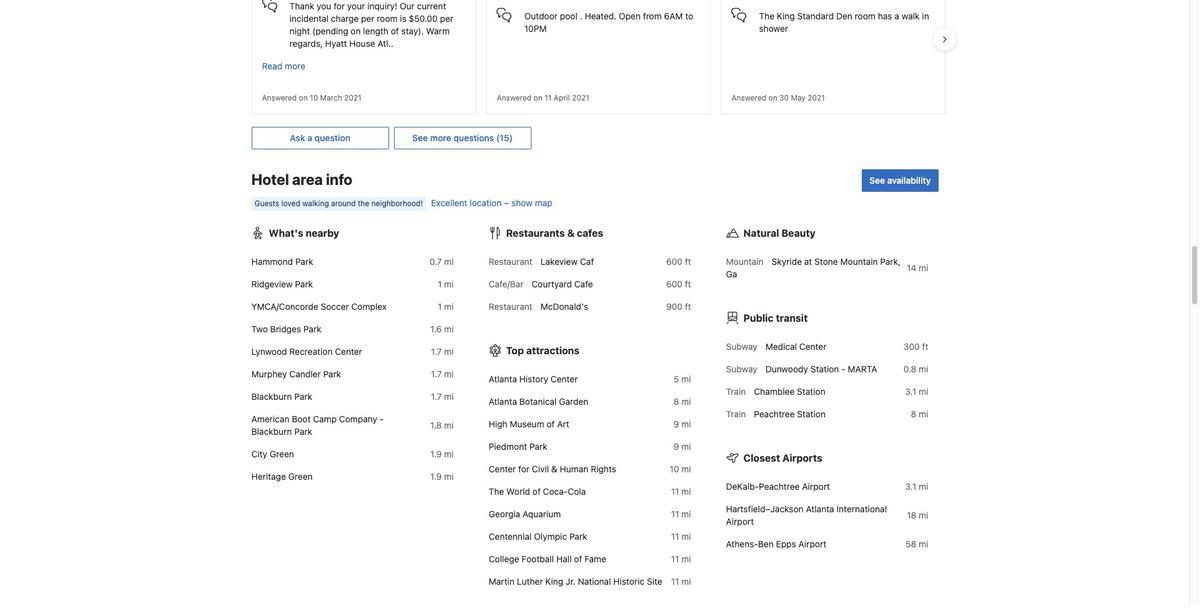 Task type: vqa. For each thing, say whether or not it's contained in the screenshot.
Airports at the right bottom of page
yes



Task type: describe. For each thing, give the bounding box(es) containing it.
company
[[339, 413, 377, 424]]

excellent location – show map link
[[431, 197, 553, 208]]

card 2 of 6 group
[[486, 0, 711, 114]]

college football hall of fame
[[489, 553, 607, 564]]

excellent location – show map
[[431, 197, 553, 208]]

10pm
[[525, 23, 547, 34]]

mi for two bridges park
[[444, 323, 454, 334]]

ft for caf
[[685, 256, 691, 267]]

ask
[[290, 132, 305, 143]]

1 horizontal spatial 10
[[670, 463, 679, 474]]

park right candler
[[323, 368, 341, 379]]

the
[[358, 198, 369, 208]]

dunwoody
[[766, 363, 809, 374]]

mi for piedmont park
[[682, 441, 691, 452]]

you
[[317, 0, 331, 11]]

garden
[[559, 396, 589, 407]]

atl..
[[378, 38, 393, 49]]

park down what's nearby
[[295, 256, 313, 267]]

mcdonald's
[[541, 301, 589, 312]]

answered inside card 1 of 6 group
[[262, 93, 297, 102]]

center up 'garden'
[[551, 373, 578, 384]]

(15)
[[497, 132, 513, 143]]

1.7 mi for center
[[431, 346, 454, 357]]

9 mi for piedmont park
[[674, 441, 691, 452]]

–
[[504, 197, 509, 208]]

has
[[878, 10, 893, 21]]

subway for medical center
[[726, 341, 758, 352]]

a inside the king standard den room has a walk in shower
[[895, 10, 900, 21]]

house
[[349, 38, 375, 49]]

1 3.1 from the top
[[906, 386, 917, 397]]

questions
[[454, 132, 494, 143]]

current
[[417, 0, 446, 11]]

3 1.7 from the top
[[431, 391, 442, 402]]

closest
[[744, 452, 780, 463]]

park,
[[881, 256, 901, 267]]

mi for blackburn park
[[444, 391, 454, 402]]

1 vertical spatial king
[[546, 576, 564, 586]]

mi for georgia aquarium
[[682, 508, 691, 519]]

cola
[[568, 486, 586, 497]]

ben
[[758, 538, 774, 549]]

the for the king standard den room has a walk in shower
[[759, 10, 775, 21]]

lynwood
[[251, 346, 287, 357]]

answered on 11 april 2021
[[497, 93, 590, 102]]

11 mi for national
[[671, 576, 691, 586]]

mi for high museum of art
[[682, 418, 691, 429]]

10 mi
[[670, 463, 691, 474]]

train for peachtree station
[[726, 408, 746, 419]]

station for chamblee
[[797, 386, 826, 397]]

2 per from the left
[[440, 13, 454, 24]]

18 mi
[[907, 510, 929, 520]]

1.7 for park
[[431, 368, 442, 379]]

see availability button
[[862, 169, 939, 192]]

- inside american boot camp company - blackburn park
[[380, 413, 384, 424]]

mi for martin luther king jr. national historic site
[[682, 576, 691, 586]]

0.8 mi
[[904, 363, 929, 374]]

1.8 mi
[[431, 420, 454, 430]]

answered for outdoor pool . heated. open from 6am to 10pm
[[497, 93, 532, 102]]

april
[[554, 93, 570, 102]]

historic
[[614, 576, 645, 586]]

on for answered on 11 april 2021
[[534, 93, 543, 102]]

more for read
[[285, 60, 305, 71]]

airports
[[783, 452, 823, 463]]

coca-
[[543, 486, 568, 497]]

chamblee
[[754, 386, 795, 397]]

2 3.1 mi from the top
[[906, 481, 929, 492]]

what's nearby
[[269, 227, 339, 238]]

your
[[347, 0, 365, 11]]

1 for ymca/concorde soccer complex
[[438, 301, 442, 312]]

hyatt
[[325, 38, 347, 49]]

mi for center for civil & human rights
[[682, 463, 691, 474]]

nearby
[[306, 227, 339, 238]]

1 vertical spatial peachtree
[[759, 481, 800, 492]]

airport for athens-
[[799, 538, 827, 549]]

incidental
[[290, 13, 329, 24]]

answered on 30 may 2021
[[732, 93, 825, 102]]

10 inside card 1 of 6 group
[[310, 93, 318, 102]]

martin
[[489, 576, 515, 586]]

more for see
[[430, 132, 451, 143]]

atlanta for atlanta botanical garden
[[489, 396, 517, 407]]

athens-
[[726, 538, 758, 549]]

1 for ridgeview park
[[438, 278, 442, 289]]

2021 for outdoor pool . heated. open from 6am to 10pm
[[572, 93, 590, 102]]

11 inside card 2 of 6 group
[[545, 93, 552, 102]]

mi for ridgeview park
[[444, 278, 454, 289]]

ymca/concorde
[[251, 301, 318, 312]]

city
[[251, 448, 267, 459]]

in
[[922, 10, 930, 21]]

hall
[[557, 553, 572, 564]]

9 for piedmont park
[[674, 441, 679, 452]]

football
[[522, 553, 554, 564]]

1.9 mi for heritage green
[[431, 471, 454, 482]]

atlanta for atlanta history center
[[489, 373, 517, 384]]

attractions
[[527, 345, 580, 356]]

0 horizontal spatial 8
[[674, 396, 679, 407]]

atlanta inside hartsfield–jackson atlanta international airport
[[806, 503, 835, 514]]

station for peachtree
[[798, 408, 826, 419]]

hotel area info
[[251, 170, 353, 188]]

american boot camp company - blackburn park
[[251, 413, 384, 437]]

is
[[400, 13, 407, 24]]

park up recreation
[[304, 323, 321, 334]]

our
[[400, 0, 415, 11]]

for inside thank you for your inquiry!   our current incidental charge per room is $50.00 per night (pending on length of stay).   warm regards,  hyatt house atl..
[[334, 0, 345, 11]]

international
[[837, 503, 887, 514]]

1 horizontal spatial -
[[842, 363, 846, 374]]

station for dunwoody
[[811, 363, 839, 374]]

1.9 for city green
[[431, 448, 442, 459]]

king inside the king standard den room has a walk in shower
[[777, 10, 795, 21]]

11 for the world of coca-cola
[[671, 486, 679, 497]]

2 3.1 from the top
[[906, 481, 917, 492]]

$50.00
[[409, 13, 438, 24]]

park up civil
[[530, 441, 548, 452]]

standard
[[798, 10, 834, 21]]

1 vertical spatial 8
[[911, 408, 917, 419]]

from
[[643, 10, 662, 21]]

(pending
[[312, 25, 348, 36]]

museum
[[510, 418, 545, 429]]

olympic
[[534, 531, 567, 541]]

national
[[578, 576, 611, 586]]

11 for centennial olympic park
[[671, 531, 679, 541]]

caf
[[580, 256, 594, 267]]

a inside "ask a question" button
[[308, 132, 312, 143]]

stone
[[815, 256, 838, 267]]

complex
[[351, 301, 387, 312]]

1 vertical spatial &
[[552, 463, 558, 474]]

600 for caf
[[667, 256, 683, 267]]

on inside thank you for your inquiry!   our current incidental charge per room is $50.00 per night (pending on length of stay).   warm regards,  hyatt house atl..
[[351, 25, 361, 36]]

camp
[[313, 413, 337, 424]]

restaurant for lakeview caf
[[489, 256, 533, 267]]

5
[[674, 373, 679, 384]]

location
[[470, 197, 502, 208]]

of left art
[[547, 418, 555, 429]]

walk
[[902, 10, 920, 21]]

1 vertical spatial 8 mi
[[911, 408, 929, 419]]

hartsfield–jackson
[[726, 503, 804, 514]]

mi for hartsfield–jackson atlanta international airport
[[919, 510, 929, 520]]

mi for dekalb-peachtree airport
[[919, 481, 929, 492]]

bridges
[[270, 323, 301, 334]]

1 per from the left
[[361, 13, 375, 24]]

11 mi for cola
[[671, 486, 691, 497]]

mi for centennial olympic park
[[682, 531, 691, 541]]

green for heritage green
[[288, 471, 313, 482]]

what's
[[269, 227, 303, 238]]

murphey candler park
[[251, 368, 341, 379]]

900
[[667, 301, 683, 312]]

park inside american boot camp company - blackburn park
[[294, 426, 312, 437]]

restaurants
[[506, 227, 565, 238]]

at
[[805, 256, 812, 267]]

recreation
[[290, 346, 333, 357]]

mi for lynwood recreation center
[[444, 346, 454, 357]]

park down candler
[[294, 391, 312, 402]]

thank you for your inquiry!   our current incidental charge per room is $50.00 per night (pending on length of stay).   warm regards,  hyatt house atl..
[[290, 0, 454, 49]]

card 3 of 6 group
[[721, 0, 946, 114]]

peachtree station
[[754, 408, 826, 419]]

center up dunwoody station - marta
[[800, 341, 827, 352]]

natural
[[744, 227, 780, 238]]

marta
[[848, 363, 878, 374]]

1.7 for center
[[431, 346, 442, 357]]

the world of coca-cola
[[489, 486, 586, 497]]

of right world
[[533, 486, 541, 497]]

neighborhood!
[[372, 198, 423, 208]]

subway for dunwoody station - marta
[[726, 363, 758, 374]]

mi for american boot camp company - blackburn park
[[444, 420, 454, 430]]



Task type: locate. For each thing, give the bounding box(es) containing it.
0 vertical spatial peachtree
[[754, 408, 795, 419]]

2 horizontal spatial answered
[[732, 93, 767, 102]]

ft for center
[[923, 341, 929, 352]]

- right company
[[380, 413, 384, 424]]

2 1.9 mi from the top
[[431, 471, 454, 482]]

0 vertical spatial 1 mi
[[438, 278, 454, 289]]

answered for the king standard den room has a walk in shower
[[732, 93, 767, 102]]

1 vertical spatial see
[[870, 175, 885, 185]]

9 mi down 5 mi
[[674, 418, 691, 429]]

& left cafes
[[568, 227, 575, 238]]

11 for georgia aquarium
[[671, 508, 679, 519]]

1 1.9 from the top
[[431, 448, 442, 459]]

restaurant for mcdonald's
[[489, 301, 533, 312]]

on inside 'card 3 of 6' group
[[769, 93, 778, 102]]

0 vertical spatial 1.9
[[431, 448, 442, 459]]

1 horizontal spatial per
[[440, 13, 454, 24]]

1 answered from the left
[[262, 93, 297, 102]]

college
[[489, 553, 519, 564]]

1 subway from the top
[[726, 341, 758, 352]]

8
[[674, 396, 679, 407], [911, 408, 917, 419]]

1 horizontal spatial 2021
[[572, 93, 590, 102]]

answered up (15)
[[497, 93, 532, 102]]

question
[[315, 132, 351, 143]]

8 down 0.8 mi
[[911, 408, 917, 419]]

answered on 10 march 2021
[[262, 93, 362, 102]]

1 vertical spatial 1.7
[[431, 368, 442, 379]]

0 vertical spatial 1.7
[[431, 346, 442, 357]]

0 horizontal spatial room
[[377, 13, 398, 24]]

to
[[686, 10, 694, 21]]

0 vertical spatial 3.1 mi
[[906, 386, 929, 397]]

room
[[855, 10, 876, 21], [377, 13, 398, 24]]

loved
[[281, 198, 300, 208]]

0 vertical spatial restaurant
[[489, 256, 533, 267]]

58 mi
[[906, 538, 929, 549]]

0 vertical spatial king
[[777, 10, 795, 21]]

heritage green
[[251, 471, 313, 482]]

8 mi down 5 mi
[[674, 396, 691, 407]]

1 mi up 1.6 mi
[[438, 301, 454, 312]]

1 vertical spatial 600 ft
[[667, 278, 691, 289]]

see
[[412, 132, 428, 143], [870, 175, 885, 185]]

2 600 from the top
[[667, 278, 683, 289]]

0 vertical spatial 1.7 mi
[[431, 346, 454, 357]]

history
[[520, 373, 549, 384]]

mi for the world of coca-cola
[[682, 486, 691, 497]]

2 restaurant from the top
[[489, 301, 533, 312]]

1 vertical spatial 600
[[667, 278, 683, 289]]

3 11 mi from the top
[[671, 531, 691, 541]]

8 down 5
[[674, 396, 679, 407]]

1 up 1.6 mi
[[438, 301, 442, 312]]

300
[[904, 341, 920, 352]]

0 vertical spatial atlanta
[[489, 373, 517, 384]]

ft for cafe
[[685, 278, 691, 289]]

mi for heritage green
[[444, 471, 454, 482]]

mi for city green
[[444, 448, 454, 459]]

1 vertical spatial 10
[[670, 463, 679, 474]]

9
[[674, 418, 679, 429], [674, 441, 679, 452]]

park down boot
[[294, 426, 312, 437]]

3.1 up 18
[[906, 481, 917, 492]]

1 vertical spatial the
[[489, 486, 504, 497]]

lakeview
[[541, 256, 578, 267]]

1.7 mi
[[431, 346, 454, 357], [431, 368, 454, 379], [431, 391, 454, 402]]

on left 30
[[769, 93, 778, 102]]

atlanta left international
[[806, 503, 835, 514]]

dekalb-peachtree airport
[[726, 481, 830, 492]]

2 vertical spatial atlanta
[[806, 503, 835, 514]]

1 vertical spatial green
[[288, 471, 313, 482]]

0 vertical spatial &
[[568, 227, 575, 238]]

high museum of art
[[489, 418, 570, 429]]

for left civil
[[519, 463, 530, 474]]

green up the heritage green
[[270, 448, 294, 459]]

on left the march
[[299, 93, 308, 102]]

0.8
[[904, 363, 917, 374]]

1 horizontal spatial more
[[430, 132, 451, 143]]

more inside card 1 of 6 group
[[285, 60, 305, 71]]

600 for cafe
[[667, 278, 683, 289]]

1 blackburn from the top
[[251, 391, 292, 402]]

cafe/bar
[[489, 278, 524, 289]]

0 horizontal spatial more
[[285, 60, 305, 71]]

blackburn inside american boot camp company - blackburn park
[[251, 426, 292, 437]]

mi for athens-ben epps airport
[[919, 538, 929, 549]]

the left world
[[489, 486, 504, 497]]

0 vertical spatial more
[[285, 60, 305, 71]]

2 blackburn from the top
[[251, 426, 292, 437]]

the up shower
[[759, 10, 775, 21]]

0 vertical spatial -
[[842, 363, 846, 374]]

restaurant up cafe/bar
[[489, 256, 533, 267]]

0 vertical spatial station
[[811, 363, 839, 374]]

3.1 mi
[[906, 386, 929, 397], [906, 481, 929, 492]]

0 vertical spatial 1.9 mi
[[431, 448, 454, 459]]

a right has at the right of the page
[[895, 10, 900, 21]]

2 horizontal spatial 2021
[[808, 93, 825, 102]]

train left chamblee
[[726, 386, 746, 397]]

king up shower
[[777, 10, 795, 21]]

2 mountain from the left
[[841, 256, 878, 267]]

2 vertical spatial station
[[798, 408, 826, 419]]

0 vertical spatial 9
[[674, 418, 679, 429]]

3 answered from the left
[[732, 93, 767, 102]]

1 1 mi from the top
[[438, 278, 454, 289]]

beauty
[[782, 227, 816, 238]]

station down dunwoody station - marta
[[797, 386, 826, 397]]

1 mi for ridgeview park
[[438, 278, 454, 289]]

2 subway from the top
[[726, 363, 758, 374]]

5 11 mi from the top
[[671, 576, 691, 586]]

0 vertical spatial 9 mi
[[674, 418, 691, 429]]

0 horizontal spatial see
[[412, 132, 428, 143]]

2021 right april
[[572, 93, 590, 102]]

0 horizontal spatial &
[[552, 463, 558, 474]]

0 vertical spatial 3.1
[[906, 386, 917, 397]]

1.8
[[431, 420, 442, 430]]

0 vertical spatial a
[[895, 10, 900, 21]]

1 1.7 from the top
[[431, 346, 442, 357]]

answered inside card 2 of 6 group
[[497, 93, 532, 102]]

excellent
[[431, 197, 468, 208]]

0 vertical spatial 1
[[438, 278, 442, 289]]

restaurant down cafe/bar
[[489, 301, 533, 312]]

see for see availability
[[870, 175, 885, 185]]

peachtree
[[754, 408, 795, 419], [759, 481, 800, 492]]

0 horizontal spatial -
[[380, 413, 384, 424]]

1.7
[[431, 346, 442, 357], [431, 368, 442, 379], [431, 391, 442, 402]]

2 1.7 mi from the top
[[431, 368, 454, 379]]

blackburn down "american"
[[251, 426, 292, 437]]

see inside see more questions (15) button
[[412, 132, 428, 143]]

hammond park
[[251, 256, 313, 267]]

3.1 down 0.8
[[906, 386, 917, 397]]

walking
[[303, 198, 329, 208]]

hotel
[[251, 170, 289, 188]]

center down piedmont
[[489, 463, 516, 474]]

mi
[[444, 256, 454, 267], [919, 262, 929, 273], [444, 278, 454, 289], [444, 301, 454, 312], [444, 323, 454, 334], [444, 346, 454, 357], [919, 363, 929, 374], [444, 368, 454, 379], [682, 373, 691, 384], [919, 386, 929, 397], [444, 391, 454, 402], [682, 396, 691, 407], [919, 408, 929, 419], [682, 418, 691, 429], [444, 420, 454, 430], [682, 441, 691, 452], [444, 448, 454, 459], [682, 463, 691, 474], [444, 471, 454, 482], [919, 481, 929, 492], [682, 486, 691, 497], [682, 508, 691, 519], [919, 510, 929, 520], [682, 531, 691, 541], [919, 538, 929, 549], [682, 553, 691, 564], [682, 576, 691, 586]]

for up charge
[[334, 0, 345, 11]]

1 vertical spatial 1 mi
[[438, 301, 454, 312]]

of up atl..
[[391, 25, 399, 36]]

see left the questions on the left
[[412, 132, 428, 143]]

mi for hammond park
[[444, 256, 454, 267]]

1 vertical spatial 9
[[674, 441, 679, 452]]

6am
[[664, 10, 683, 21]]

station down the 'chamblee station'
[[798, 408, 826, 419]]

0 vertical spatial blackburn
[[251, 391, 292, 402]]

0 horizontal spatial 8 mi
[[674, 396, 691, 407]]

1 vertical spatial 1.9
[[431, 471, 442, 482]]

9 mi for high museum of art
[[674, 418, 691, 429]]

airport right epps
[[799, 538, 827, 549]]

of right 'hall' at the bottom left
[[574, 553, 582, 564]]

1 vertical spatial atlanta
[[489, 396, 517, 407]]

subway up chamblee
[[726, 363, 758, 374]]

lakeview caf
[[541, 256, 594, 267]]

airport up hartsfield–jackson atlanta international airport
[[802, 481, 830, 492]]

2 9 mi from the top
[[674, 441, 691, 452]]

2 answered from the left
[[497, 93, 532, 102]]

5 mi
[[674, 373, 691, 384]]

14 mi
[[907, 262, 929, 273]]

8 mi
[[674, 396, 691, 407], [911, 408, 929, 419]]

1 horizontal spatial answered
[[497, 93, 532, 102]]

dekalb-
[[726, 481, 759, 492]]

see inside the see availability 'button'
[[870, 175, 885, 185]]

1 horizontal spatial 8
[[911, 408, 917, 419]]

0 vertical spatial see
[[412, 132, 428, 143]]

1 vertical spatial -
[[380, 413, 384, 424]]

1 11 mi from the top
[[671, 486, 691, 497]]

train for chamblee station
[[726, 386, 746, 397]]

9 for high museum of art
[[674, 418, 679, 429]]

site
[[647, 576, 663, 586]]

3.1 mi down 0.8 mi
[[906, 386, 929, 397]]

3 1.7 mi from the top
[[431, 391, 454, 402]]

0 vertical spatial airport
[[802, 481, 830, 492]]

1 vertical spatial a
[[308, 132, 312, 143]]

park up 'hall' at the bottom left
[[570, 531, 588, 541]]

of inside thank you for your inquiry!   our current incidental charge per room is $50.00 per night (pending on length of stay).   warm regards,  hyatt house atl..
[[391, 25, 399, 36]]

0.7 mi
[[430, 256, 454, 267]]

11 for martin luther king jr. national historic site
[[671, 576, 679, 586]]

lynwood recreation center
[[251, 346, 362, 357]]

station down medical center
[[811, 363, 839, 374]]

train up closest
[[726, 408, 746, 419]]

1.9 mi
[[431, 448, 454, 459], [431, 471, 454, 482]]

1 600 ft from the top
[[667, 256, 691, 267]]

9 mi
[[674, 418, 691, 429], [674, 441, 691, 452]]

0 horizontal spatial a
[[308, 132, 312, 143]]

more left the questions on the left
[[430, 132, 451, 143]]

1.9 for heritage green
[[431, 471, 442, 482]]

green right the heritage
[[288, 471, 313, 482]]

0 horizontal spatial 10
[[310, 93, 318, 102]]

2 1.7 from the top
[[431, 368, 442, 379]]

1 vertical spatial more
[[430, 132, 451, 143]]

1 vertical spatial 9 mi
[[674, 441, 691, 452]]

1 horizontal spatial mountain
[[841, 256, 878, 267]]

see for see more questions (15)
[[412, 132, 428, 143]]

park up ymca/concorde soccer complex
[[295, 278, 313, 289]]

mountain left park,
[[841, 256, 878, 267]]

see more questions (15)
[[412, 132, 513, 143]]

1 vertical spatial 1.7 mi
[[431, 368, 454, 379]]

1 1.7 mi from the top
[[431, 346, 454, 357]]

room down inquiry!
[[377, 13, 398, 24]]

mi for atlanta history center
[[682, 373, 691, 384]]

carousel with cards containing traveler questions and answers region
[[241, 0, 956, 119]]

murphey
[[251, 368, 287, 379]]

600 ft for courtyard cafe
[[667, 278, 691, 289]]

atlanta up high
[[489, 396, 517, 407]]

2021 inside card 2 of 6 group
[[572, 93, 590, 102]]

2021 for the king standard den room has a walk in shower
[[808, 93, 825, 102]]

two bridges park
[[251, 323, 321, 334]]

epps
[[776, 538, 797, 549]]

0 vertical spatial 8 mi
[[674, 396, 691, 407]]

2 600 ft from the top
[[667, 278, 691, 289]]

0 horizontal spatial mountain
[[726, 256, 764, 267]]

peachtree up hartsfield–jackson
[[759, 481, 800, 492]]

room inside thank you for your inquiry!   our current incidental charge per room is $50.00 per night (pending on length of stay).   warm regards,  hyatt house atl..
[[377, 13, 398, 24]]

1 1 from the top
[[438, 278, 442, 289]]

room left has at the right of the page
[[855, 10, 876, 21]]

per up the length
[[361, 13, 375, 24]]

piedmont
[[489, 441, 527, 452]]

0 horizontal spatial answered
[[262, 93, 297, 102]]

mountain inside the skyride at stone mountain park, ga
[[841, 256, 878, 267]]

the inside the king standard den room has a walk in shower
[[759, 10, 775, 21]]

thank
[[290, 0, 315, 11]]

medical
[[766, 341, 797, 352]]

1 9 mi from the top
[[674, 418, 691, 429]]

pool
[[560, 10, 578, 21]]

1 vertical spatial station
[[797, 386, 826, 397]]

11 for college football hall of fame
[[671, 553, 679, 564]]

2 2021 from the left
[[572, 93, 590, 102]]

centennial olympic park
[[489, 531, 588, 541]]

closest airports
[[744, 452, 823, 463]]

1.7 mi for park
[[431, 368, 454, 379]]

1 horizontal spatial 8 mi
[[911, 408, 929, 419]]

0 vertical spatial green
[[270, 448, 294, 459]]

room inside the king standard den room has a walk in shower
[[855, 10, 876, 21]]

mi for atlanta botanical garden
[[682, 396, 691, 407]]

green for city green
[[270, 448, 294, 459]]

0 vertical spatial 600 ft
[[667, 256, 691, 267]]

chamblee station
[[754, 386, 826, 397]]

1 600 from the top
[[667, 256, 683, 267]]

atlanta history center
[[489, 373, 578, 384]]

1 horizontal spatial &
[[568, 227, 575, 238]]

3 2021 from the left
[[808, 93, 825, 102]]

martin luther king jr. national historic site
[[489, 576, 663, 586]]

2021 inside card 1 of 6 group
[[344, 93, 362, 102]]

see left "availability"
[[870, 175, 885, 185]]

1 vertical spatial restaurant
[[489, 301, 533, 312]]

30
[[780, 93, 789, 102]]

0 vertical spatial the
[[759, 10, 775, 21]]

2021 right the march
[[344, 93, 362, 102]]

0 horizontal spatial the
[[489, 486, 504, 497]]

2 1.9 from the top
[[431, 471, 442, 482]]

600 ft for lakeview caf
[[667, 256, 691, 267]]

1 vertical spatial 3.1
[[906, 481, 917, 492]]

1 vertical spatial 1
[[438, 301, 442, 312]]

0 horizontal spatial king
[[546, 576, 564, 586]]

1 mi down 0.7 mi
[[438, 278, 454, 289]]

2021 inside 'card 3 of 6' group
[[808, 93, 825, 102]]

on up house
[[351, 25, 361, 36]]

1 2021 from the left
[[344, 93, 362, 102]]

guests
[[255, 198, 279, 208]]

1 down 0.7 mi
[[438, 278, 442, 289]]

1 horizontal spatial the
[[759, 10, 775, 21]]

600 ft
[[667, 256, 691, 267], [667, 278, 691, 289]]

0 vertical spatial 600
[[667, 256, 683, 267]]

restaurant
[[489, 256, 533, 267], [489, 301, 533, 312]]

availability
[[888, 175, 931, 185]]

ask a question button
[[251, 127, 389, 149]]

&
[[568, 227, 575, 238], [552, 463, 558, 474]]

blackburn up "american"
[[251, 391, 292, 402]]

1 vertical spatial train
[[726, 408, 746, 419]]

1 1.9 mi from the top
[[431, 448, 454, 459]]

airport up athens-
[[726, 516, 754, 526]]

guests loved walking around the neighborhood!
[[255, 198, 423, 208]]

1 vertical spatial 3.1 mi
[[906, 481, 929, 492]]

1 horizontal spatial king
[[777, 10, 795, 21]]

2 vertical spatial 1.7
[[431, 391, 442, 402]]

answered left 30
[[732, 93, 767, 102]]

9 up the 10 mi
[[674, 441, 679, 452]]

2 vertical spatial airport
[[799, 538, 827, 549]]

airport inside hartsfield–jackson atlanta international airport
[[726, 516, 754, 526]]

courtyard
[[532, 278, 572, 289]]

center for civil & human rights
[[489, 463, 617, 474]]

1 mi for ymca/concorde soccer complex
[[438, 301, 454, 312]]

king left jr.
[[546, 576, 564, 586]]

mountain
[[726, 256, 764, 267], [841, 256, 878, 267]]

the for the world of coca-cola
[[489, 486, 504, 497]]

atlanta down top
[[489, 373, 517, 384]]

blackburn park
[[251, 391, 312, 402]]

mi for ymca/concorde soccer complex
[[444, 301, 454, 312]]

piedmont park
[[489, 441, 548, 452]]

on for answered on 30 may 2021
[[769, 93, 778, 102]]

2 1 mi from the top
[[438, 301, 454, 312]]

1 horizontal spatial see
[[870, 175, 885, 185]]

0 horizontal spatial for
[[334, 0, 345, 11]]

1 train from the top
[[726, 386, 746, 397]]

botanical
[[520, 396, 557, 407]]

airport for hartsfield–jackson
[[726, 516, 754, 526]]

1 vertical spatial subway
[[726, 363, 758, 374]]

2 train from the top
[[726, 408, 746, 419]]

2 1 from the top
[[438, 301, 442, 312]]

0 horizontal spatial 2021
[[344, 93, 362, 102]]

card 1 of 6 group
[[251, 0, 476, 114]]

mi for murphey candler park
[[444, 368, 454, 379]]

9 down 5
[[674, 418, 679, 429]]

1 9 from the top
[[674, 418, 679, 429]]

peachtree down chamblee
[[754, 408, 795, 419]]

top attractions
[[506, 345, 580, 356]]

answered down read more
[[262, 93, 297, 102]]

show
[[512, 197, 533, 208]]

0 vertical spatial for
[[334, 0, 345, 11]]

two
[[251, 323, 268, 334]]

mi for college football hall of fame
[[682, 553, 691, 564]]

1 horizontal spatial room
[[855, 10, 876, 21]]

public
[[744, 312, 774, 323]]

train
[[726, 386, 746, 397], [726, 408, 746, 419]]

on inside card 2 of 6 group
[[534, 93, 543, 102]]

3.1 mi up 18 mi
[[906, 481, 929, 492]]

11 mi for fame
[[671, 553, 691, 564]]

0 vertical spatial subway
[[726, 341, 758, 352]]

ask a question
[[290, 132, 351, 143]]

1 vertical spatial airport
[[726, 516, 754, 526]]

0 vertical spatial train
[[726, 386, 746, 397]]

- left marta
[[842, 363, 846, 374]]

human
[[560, 463, 589, 474]]

1 vertical spatial for
[[519, 463, 530, 474]]

center
[[800, 341, 827, 352], [335, 346, 362, 357], [551, 373, 578, 384], [489, 463, 516, 474]]

4 11 mi from the top
[[671, 553, 691, 564]]

the king standard den room has a walk in shower
[[759, 10, 930, 34]]

read
[[262, 60, 283, 71]]

2 11 mi from the top
[[671, 508, 691, 519]]

0 horizontal spatial per
[[361, 13, 375, 24]]

1.9 mi for city green
[[431, 448, 454, 459]]

1 3.1 mi from the top
[[906, 386, 929, 397]]

mountain up ga
[[726, 256, 764, 267]]

1 mountain from the left
[[726, 256, 764, 267]]

1 restaurant from the top
[[489, 256, 533, 267]]

night
[[290, 25, 310, 36]]

center right recreation
[[335, 346, 362, 357]]

1 horizontal spatial for
[[519, 463, 530, 474]]

on left april
[[534, 93, 543, 102]]

per up warm at the left top of the page
[[440, 13, 454, 24]]

more
[[285, 60, 305, 71], [430, 132, 451, 143]]

& right civil
[[552, 463, 558, 474]]

a right ask
[[308, 132, 312, 143]]

2021 right the may
[[808, 93, 825, 102]]

1 vertical spatial blackburn
[[251, 426, 292, 437]]

answered inside 'card 3 of 6' group
[[732, 93, 767, 102]]

on for answered on 10 march 2021
[[299, 93, 308, 102]]

more right "read"
[[285, 60, 305, 71]]

outdoor
[[525, 10, 558, 21]]

8 mi down 0.8 mi
[[911, 408, 929, 419]]

0 vertical spatial 8
[[674, 396, 679, 407]]

subway down 'public'
[[726, 341, 758, 352]]

open
[[619, 10, 641, 21]]

2 9 from the top
[[674, 441, 679, 452]]

9 mi up the 10 mi
[[674, 441, 691, 452]]

1 horizontal spatial a
[[895, 10, 900, 21]]

2 vertical spatial 1.7 mi
[[431, 391, 454, 402]]

courtyard cafe
[[532, 278, 593, 289]]

transit
[[776, 312, 808, 323]]



